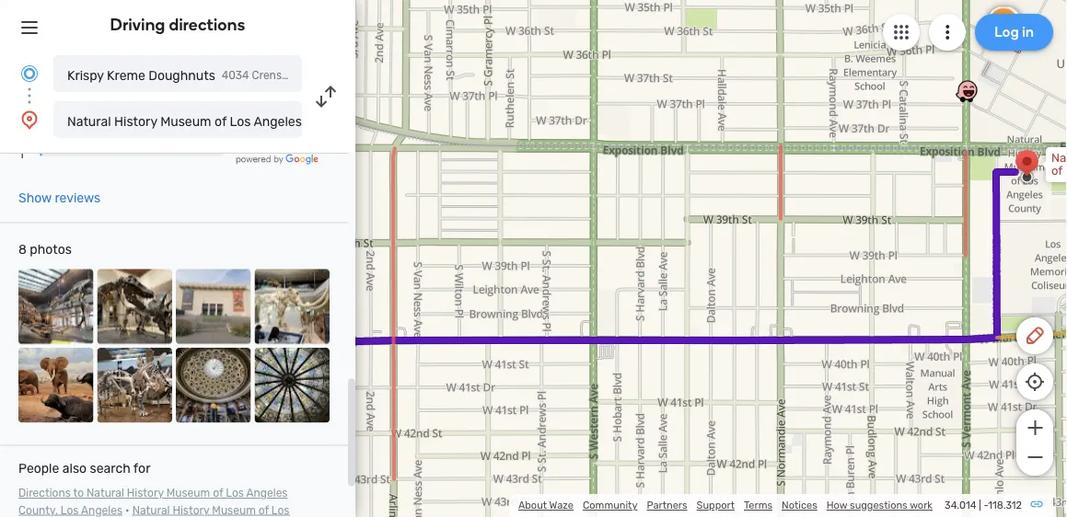 Task type: locate. For each thing, give the bounding box(es) containing it.
natural
[[67, 114, 111, 129], [87, 488, 124, 501]]

support link
[[697, 500, 735, 512]]

krispy kreme doughnuts button
[[53, 55, 302, 92]]

museum inside 'button'
[[160, 114, 211, 129]]

1 vertical spatial history
[[127, 488, 164, 501]]

-
[[984, 500, 989, 512]]

1
[[18, 146, 24, 162]]

history down for
[[127, 488, 164, 501]]

8
[[18, 243, 27, 258]]

link image
[[1030, 497, 1045, 512]]

0 vertical spatial angeles
[[254, 114, 302, 129]]

zoom in image
[[1024, 417, 1047, 439]]

krispy kreme doughnuts
[[67, 68, 215, 83]]

history
[[114, 114, 157, 129], [127, 488, 164, 501]]

photos
[[30, 243, 72, 258]]

1 vertical spatial angeles
[[246, 488, 288, 501]]

directions
[[169, 15, 245, 35]]

show reviews
[[18, 191, 101, 206]]

search
[[90, 462, 131, 477]]

suggestions
[[850, 500, 908, 512]]

of
[[215, 114, 227, 129], [213, 488, 223, 501]]

people also search for
[[18, 462, 151, 477]]

1 vertical spatial natural
[[87, 488, 124, 501]]

of inside 'button'
[[215, 114, 227, 129]]

museum
[[160, 114, 211, 129], [166, 488, 210, 501]]

krispy
[[67, 68, 104, 83]]

angeles inside 'button'
[[254, 114, 302, 129]]

kreme
[[107, 68, 145, 83]]

image 3 of natural history museum of los angeles county, los angeles image
[[176, 270, 251, 345]]

0 vertical spatial of
[[215, 114, 227, 129]]

history down krispy kreme doughnuts
[[114, 114, 157, 129]]

reviews
[[55, 191, 101, 206]]

natural down krispy
[[67, 114, 111, 129]]

image 7 of natural history museum of los angeles county, los angeles image
[[176, 349, 251, 424]]

directions to natural history museum of los angeles county, los angeles link
[[18, 488, 288, 518]]

pencil image
[[1024, 325, 1046, 347]]

los inside 'button'
[[230, 114, 251, 129]]

county
[[305, 114, 349, 129]]

of inside directions to natural history museum of los angeles county, los angeles
[[213, 488, 223, 501]]

history inside 'button'
[[114, 114, 157, 129]]

los
[[230, 114, 251, 129], [226, 488, 244, 501], [61, 505, 79, 518]]

1 vertical spatial museum
[[166, 488, 210, 501]]

angeles
[[254, 114, 302, 129], [246, 488, 288, 501], [81, 505, 123, 518]]

1 vertical spatial of
[[213, 488, 223, 501]]

34.014
[[945, 500, 977, 512]]

0 vertical spatial history
[[114, 114, 157, 129]]

118.312
[[989, 500, 1022, 512]]

2 vertical spatial angeles
[[81, 505, 123, 518]]

community link
[[583, 500, 638, 512]]

how
[[827, 500, 848, 512]]

0 vertical spatial natural
[[67, 114, 111, 129]]

image 2 of natural history museum of los angeles county, los angeles image
[[97, 270, 172, 345]]

also
[[62, 462, 87, 477]]

0 vertical spatial los
[[230, 114, 251, 129]]

natural inside natural history museum of los angeles county 'button'
[[67, 114, 111, 129]]

image 5 of natural history museum of los angeles county, los angeles image
[[18, 349, 93, 424]]

0 vertical spatial museum
[[160, 114, 211, 129]]

terms
[[744, 500, 773, 512]]

history inside directions to natural history museum of los angeles county, los angeles
[[127, 488, 164, 501]]

natural history museum of los angeles county button
[[53, 101, 349, 138]]

partners link
[[647, 500, 688, 512]]

|
[[979, 500, 982, 512]]

about waze link
[[519, 500, 574, 512]]

image 6 of natural history museum of los angeles county, los angeles image
[[97, 349, 172, 424]]

work
[[910, 500, 933, 512]]

natural down search
[[87, 488, 124, 501]]

image 1 of natural history museum of los angeles county, los angeles image
[[18, 270, 93, 345]]



Task type: vqa. For each thing, say whether or not it's contained in the screenshot.
Angeles to the middle
yes



Task type: describe. For each thing, give the bounding box(es) containing it.
for
[[133, 462, 151, 477]]

directions to natural history museum of los angeles county, los angeles
[[18, 488, 288, 518]]

2 vertical spatial los
[[61, 505, 79, 518]]

how suggestions work link
[[827, 500, 933, 512]]

image 8 of natural history museum of los angeles county, los angeles image
[[255, 349, 330, 424]]

community
[[583, 500, 638, 512]]

show
[[18, 191, 52, 206]]

current location image
[[18, 63, 41, 85]]

directions
[[18, 488, 71, 501]]

natural inside directions to natural history museum of los angeles county, los angeles
[[87, 488, 124, 501]]

museum inside directions to natural history museum of los angeles county, los angeles
[[166, 488, 210, 501]]

to
[[73, 488, 84, 501]]

notices link
[[782, 500, 818, 512]]

8 photos
[[18, 243, 72, 258]]

zoom out image
[[1024, 447, 1047, 469]]

driving
[[110, 15, 165, 35]]

driving directions
[[110, 15, 245, 35]]

location image
[[18, 109, 41, 131]]

34.014 | -118.312
[[945, 500, 1022, 512]]

natural history museum of los angeles county
[[67, 114, 349, 129]]

image 4 of natural history museum of los angeles county, los angeles image
[[255, 270, 330, 345]]

doughnuts
[[149, 68, 215, 83]]

about waze community partners support terms notices how suggestions work
[[519, 500, 933, 512]]

county,
[[18, 505, 58, 518]]

1 vertical spatial los
[[226, 488, 244, 501]]

terms link
[[744, 500, 773, 512]]

about
[[519, 500, 547, 512]]

partners
[[647, 500, 688, 512]]

waze
[[550, 500, 574, 512]]

support
[[697, 500, 735, 512]]

people
[[18, 462, 59, 477]]

notices
[[782, 500, 818, 512]]



